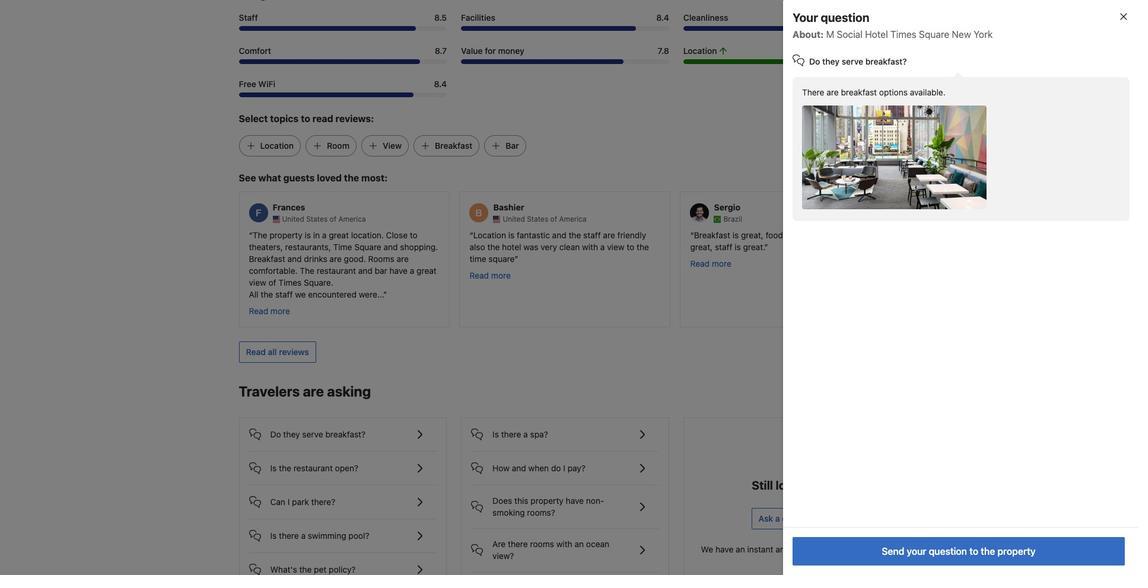 Task type: vqa. For each thing, say whether or not it's contained in the screenshot.
air conditioning
no



Task type: describe. For each thing, give the bounding box(es) containing it.
breakfast? inside your question dialog
[[866, 56, 907, 66]]

see what guests loved the most:
[[239, 173, 388, 184]]

pay?
[[568, 463, 586, 474]]

m
[[827, 29, 835, 40]]

read more for " the property is in a great location. close to theaters, restaurants, time square and shopping. breakfast and drinks are good. rooms are comfortable. the restaurant and bar have a great view of times square. all the staff we encountered were...
[[249, 306, 290, 316]]

this is a carousel with rotating slides. it displays featured reviews of the property. use the next and previous buttons to navigate. region
[[229, 187, 901, 332]]

very
[[541, 242, 557, 252]]

to inside " the property is in a great location. close to theaters, restaurants, time square and shopping. breakfast and drinks are good. rooms are comfortable. the restaurant and bar have a great view of times square. all the staff we encountered were...
[[410, 230, 418, 240]]

answer
[[776, 545, 803, 555]]

are
[[493, 539, 506, 550]]

location.
[[351, 230, 384, 240]]

your
[[793, 11, 819, 24]]

0 horizontal spatial york
[[877, 80, 892, 89]]

free
[[239, 79, 256, 89]]

they inside button
[[283, 430, 300, 440]]

new inside your question about: m social hotel times square new york
[[952, 29, 972, 40]]

a inside " location is fantastic and the staff are friendly also the hotel was very clean with a view to the time square
[[601, 242, 605, 252]]

travelers are asking
[[239, 383, 371, 400]]

1 horizontal spatial breakfast
[[435, 141, 473, 151]]

high
[[811, 80, 826, 89]]

are inside your question dialog
[[827, 87, 839, 97]]

a inside 'ask a question' button
[[776, 514, 780, 524]]

0 vertical spatial location
[[684, 46, 717, 56]]

comfortable.
[[249, 266, 298, 276]]

select
[[239, 113, 268, 124]]

is inside " the property is in a great location. close to theaters, restaurants, time square and shopping. breakfast and drinks are good. rooms are comfortable. the restaurant and bar have a great view of times square. all the staff we encountered were...
[[305, 230, 311, 240]]

in
[[313, 230, 320, 240]]

read more button for breakfast is great, food is great, location is great, staff is great.
[[691, 258, 732, 270]]

" for great.
[[765, 242, 769, 252]]

what's the pet policy? button
[[249, 554, 437, 576]]

and inside " location is fantastic and the staff are friendly also the hotel was very clean with a view to the time square
[[553, 230, 567, 240]]

wifi
[[258, 79, 275, 89]]

staff inside " breakfast is great, food is great, location is great, staff is great.
[[715, 242, 733, 252]]

" the property is in a great location. close to theaters, restaurants, time square and shopping. breakfast and drinks are good. rooms are comfortable. the restaurant and bar have a great view of times square. all the staff we encountered were...
[[249, 230, 438, 300]]

read for " location is fantastic and the staff are friendly also the hotel was very clean with a view to the time square
[[470, 271, 489, 281]]

is right food
[[786, 230, 792, 240]]

" for " the property is in a great location. close to theaters, restaurants, time square and shopping. breakfast and drinks are good. rooms are comfortable. the restaurant and bar have a great view of times square. all the staff we encountered were...
[[249, 230, 253, 240]]

value
[[461, 46, 483, 56]]

value for money 7.8 meter
[[461, 59, 670, 64]]

is there a swimming pool?
[[270, 531, 370, 541]]

with inside " location is fantastic and the staff are friendly also the hotel was very clean with a view to the time square
[[582, 242, 598, 252]]

bar
[[375, 266, 388, 276]]

what's the pet policy?
[[270, 565, 356, 575]]

to left read
[[301, 113, 310, 124]]

is the restaurant open?
[[270, 463, 359, 474]]

are down time
[[330, 254, 342, 264]]

there are breakfast options available.
[[803, 87, 946, 97]]

breakfast
[[841, 87, 877, 97]]

how and when do i pay? button
[[471, 452, 659, 476]]

united states of america image for bashier
[[494, 216, 501, 223]]

2 vertical spatial have
[[716, 545, 734, 555]]

i inside can i park there? button
[[288, 497, 290, 507]]

of for in
[[330, 215, 337, 224]]

is right location
[[852, 230, 858, 240]]

frances
[[273, 202, 305, 212]]

your
[[907, 547, 927, 557]]

your question dialog
[[765, 0, 1140, 576]]

score
[[828, 80, 847, 89]]

" for " location is fantastic and the staff are friendly also the hotel was very clean with a view to the time square
[[470, 230, 474, 240]]

is down 'brazil'
[[733, 230, 739, 240]]

food
[[766, 230, 784, 240]]

of inside " the property is in a great location. close to theaters, restaurants, time square and shopping. breakfast and drinks are good. rooms are comfortable. the restaurant and bar have a great view of times square. all the staff we encountered were...
[[269, 278, 276, 288]]

non-
[[586, 496, 605, 506]]

facilities 8.4 meter
[[461, 26, 670, 31]]

available.
[[911, 87, 946, 97]]

ask a question
[[759, 514, 817, 524]]

policy?
[[329, 565, 356, 575]]

with inside are there rooms with an ocean view?
[[557, 539, 573, 550]]

read more button for the property is in a great location. close to theaters, restaurants, time square and shopping. breakfast and drinks are good. rooms are comfortable. the restaurant and bar have a great view of times square. all the staff we encountered were...
[[249, 306, 290, 317]]

7.8
[[658, 46, 670, 56]]

see
[[239, 173, 256, 184]]

hotel
[[866, 29, 889, 40]]

time
[[333, 242, 352, 252]]

when
[[529, 463, 549, 474]]

also
[[470, 242, 485, 252]]

" for was
[[515, 254, 519, 264]]

serve inside your question dialog
[[842, 56, 864, 66]]

pet
[[314, 565, 327, 575]]

travelers
[[239, 383, 300, 400]]

rooms?
[[527, 508, 556, 518]]

cleanliness
[[684, 13, 729, 23]]

to left most on the right bottom
[[806, 545, 813, 555]]

send your question to the property button
[[793, 538, 1126, 566]]

0 horizontal spatial for
[[485, 46, 496, 56]]

read more for " location is fantastic and the staff are friendly also the hotel was very clean with a view to the time square
[[470, 271, 511, 281]]

1 horizontal spatial great,
[[741, 230, 764, 240]]

property for is
[[270, 230, 303, 240]]

hotel
[[502, 242, 522, 252]]

united states of america image for frances
[[273, 216, 280, 223]]

states for frances
[[306, 215, 328, 224]]

this
[[515, 496, 529, 506]]

shopping.
[[400, 242, 438, 252]]

are there rooms with an ocean view? button
[[471, 529, 659, 563]]

the inside " the property is in a great location. close to theaters, restaurants, time square and shopping. breakfast and drinks are good. rooms are comfortable. the restaurant and bar have a great view of times square. all the staff we encountered were...
[[261, 290, 273, 300]]

we
[[701, 545, 714, 555]]

location inside " location is fantastic and the staff are friendly also the hotel was very clean with a view to the time square
[[474, 230, 506, 240]]

1 vertical spatial location
[[260, 141, 294, 151]]

1 vertical spatial for
[[849, 80, 858, 89]]

square inside your question about: m social hotel times square new york
[[920, 29, 950, 40]]

open?
[[335, 463, 359, 474]]

cleanliness 8.6 meter
[[684, 26, 892, 31]]

are down shopping.
[[397, 254, 409, 264]]

breakfast? inside button
[[326, 430, 366, 440]]

8.4 for facilities
[[657, 13, 670, 23]]

do they serve breakfast? button
[[249, 418, 437, 442]]

more for " the property is in a great location. close to theaters, restaurants, time square and shopping. breakfast and drinks are good. rooms are comfortable. the restaurant and bar have a great view of times square. all the staff we encountered were...
[[271, 306, 290, 316]]

what's
[[270, 565, 297, 575]]

view
[[383, 141, 402, 151]]

have inside does this property have non- smoking rooms?
[[566, 496, 584, 506]]

options
[[880, 87, 908, 97]]

0 horizontal spatial great
[[329, 230, 349, 240]]

all
[[268, 347, 277, 357]]

free wifi 8.4 meter
[[239, 93, 447, 97]]

view inside " the property is in a great location. close to theaters, restaurants, time square and shopping. breakfast and drinks are good. rooms are comfortable. the restaurant and bar have a great view of times square. all the staff we encountered were...
[[249, 278, 266, 288]]

question inside your question about: m social hotel times square new york
[[821, 11, 870, 24]]

property for have
[[531, 496, 564, 506]]

breakfast inside " the property is in a great location. close to theaters, restaurants, time square and shopping. breakfast and drinks are good. rooms are comfortable. the restaurant and bar have a great view of times square. all the staff we encountered were...
[[249, 254, 285, 264]]

there for is there a spa?
[[501, 430, 521, 440]]

most:
[[362, 173, 388, 184]]

your question about: m social hotel times square new york
[[793, 11, 993, 40]]

social
[[837, 29, 863, 40]]

and down restaurants,
[[288, 254, 302, 264]]

is for is there a swimming pool?
[[270, 531, 277, 541]]

smoking
[[493, 508, 525, 518]]

can
[[270, 497, 286, 507]]

all
[[249, 290, 259, 300]]

" for " breakfast is great, food is great, location is great, staff is great.
[[691, 230, 694, 240]]

were...
[[359, 290, 384, 300]]

a inside is there a spa? button
[[524, 430, 528, 440]]

there
[[803, 87, 825, 97]]

is there a spa?
[[493, 430, 548, 440]]

read more button for location is fantastic and the staff are friendly also the hotel was very clean with a view to the time square
[[470, 270, 511, 282]]

are inside " location is fantastic and the staff are friendly also the hotel was very clean with a view to the time square
[[603, 230, 616, 240]]

do
[[551, 463, 561, 474]]

and left bar
[[358, 266, 373, 276]]

how
[[493, 463, 510, 474]]

time
[[470, 254, 487, 264]]

read
[[313, 113, 333, 124]]

drinks
[[304, 254, 328, 264]]

are left asking
[[303, 383, 324, 400]]

times inside your question about: m social hotel times square new york
[[891, 29, 917, 40]]

is there a swimming pool? button
[[249, 520, 437, 544]]

read for " breakfast is great, food is great, location is great, staff is great.
[[691, 259, 710, 269]]

there for is there a swimming pool?
[[279, 531, 299, 541]]

we
[[295, 290, 306, 300]]

" for time
[[384, 290, 387, 300]]

square
[[489, 254, 515, 264]]

to inside button
[[970, 547, 979, 557]]

location 9.6 meter
[[684, 59, 892, 64]]



Task type: locate. For each thing, give the bounding box(es) containing it.
great
[[329, 230, 349, 240], [417, 266, 437, 276]]

2 horizontal spatial read more
[[691, 259, 732, 269]]

1 horizontal spatial property
[[531, 496, 564, 506]]

have
[[390, 266, 408, 276], [566, 496, 584, 506], [716, 545, 734, 555]]

0 horizontal spatial staff
[[275, 290, 293, 300]]

select topics to read reviews:
[[239, 113, 374, 124]]

are
[[827, 87, 839, 97], [603, 230, 616, 240], [330, 254, 342, 264], [397, 254, 409, 264], [303, 383, 324, 400]]

of down comfortable.
[[269, 278, 276, 288]]

1 horizontal spatial of
[[330, 215, 337, 224]]

staff
[[584, 230, 601, 240], [715, 242, 733, 252], [275, 290, 293, 300]]

brazil
[[724, 215, 743, 224]]

read more down square at the top left
[[470, 271, 511, 281]]

1 vertical spatial property
[[531, 496, 564, 506]]

send your question to the property
[[882, 547, 1036, 557]]

clean
[[560, 242, 580, 252]]

ask
[[759, 514, 774, 524]]

0 vertical spatial square
[[920, 29, 950, 40]]

read more button down brazil icon
[[691, 258, 732, 270]]

restaurants,
[[285, 242, 331, 252]]

2 " from the left
[[470, 230, 474, 240]]

0 horizontal spatial read more
[[249, 306, 290, 316]]

high score for new york
[[811, 80, 892, 89]]

money
[[498, 46, 525, 56]]

the down drinks
[[300, 266, 315, 276]]

swimming
[[308, 531, 346, 541]]

1 vertical spatial breakfast
[[694, 230, 731, 240]]

states up fantastic
[[527, 215, 549, 224]]

united states of america for and
[[503, 215, 587, 224]]

0 vertical spatial for
[[485, 46, 496, 56]]

" down food
[[765, 242, 769, 252]]

reviews
[[279, 347, 309, 357]]

ocean
[[586, 539, 610, 550]]

2 united states of america image from the left
[[494, 216, 501, 223]]

and right how
[[512, 463, 526, 474]]

america up clean
[[559, 215, 587, 224]]

staff 8.5 meter
[[239, 26, 447, 31]]

do inside button
[[270, 430, 281, 440]]

0 vertical spatial with
[[582, 242, 598, 252]]

question right your
[[929, 547, 968, 557]]

have left non-
[[566, 496, 584, 506]]

1 horizontal spatial for
[[849, 80, 858, 89]]

times inside " the property is in a great location. close to theaters, restaurants, time square and shopping. breakfast and drinks are good. rooms are comfortable. the restaurant and bar have a great view of times square. all the staff we encountered were...
[[279, 278, 302, 288]]

america up location.
[[339, 215, 366, 224]]

an left instant
[[736, 545, 745, 555]]

2 vertical spatial "
[[384, 290, 387, 300]]

" down hotel
[[515, 254, 519, 264]]

and inside button
[[512, 463, 526, 474]]

2 horizontal spatial of
[[551, 215, 557, 224]]

reviews:
[[336, 113, 374, 124]]

is up hotel
[[509, 230, 515, 240]]

1 vertical spatial do they serve breakfast?
[[270, 430, 366, 440]]

with right clean
[[582, 242, 598, 252]]

serve up high score for new york
[[842, 56, 864, 66]]

0 vertical spatial restaurant
[[317, 266, 356, 276]]

1 vertical spatial "
[[515, 254, 519, 264]]

1 horizontal spatial the
[[300, 266, 315, 276]]

of up very
[[551, 215, 557, 224]]

united for property
[[282, 215, 304, 224]]

2 horizontal spatial "
[[691, 230, 694, 240]]

are right high
[[827, 87, 839, 97]]

read more for " breakfast is great, food is great, location is great, staff is great.
[[691, 259, 732, 269]]

united states of america image
[[273, 216, 280, 223], [494, 216, 501, 223]]

0 vertical spatial do they serve breakfast?
[[810, 56, 907, 66]]

staff inside " the property is in a great location. close to theaters, restaurants, time square and shopping. breakfast and drinks are good. rooms are comfortable. the restaurant and bar have a great view of times square. all the staff we encountered were...
[[275, 290, 293, 300]]

a inside is there a swimming pool? button
[[301, 531, 306, 541]]

property
[[270, 230, 303, 240], [531, 496, 564, 506], [998, 547, 1036, 557]]

with right rooms
[[557, 539, 573, 550]]

a down shopping.
[[410, 266, 415, 276]]

and
[[553, 230, 567, 240], [384, 242, 398, 252], [288, 254, 302, 264], [358, 266, 373, 276], [512, 463, 526, 474]]

1 horizontal spatial read more
[[470, 271, 511, 281]]

8.5
[[435, 13, 447, 23]]

we have an instant answer to most questions
[[701, 545, 874, 555]]

for
[[485, 46, 496, 56], [849, 80, 858, 89]]

there inside are there rooms with an ocean view?
[[508, 539, 528, 550]]

2 vertical spatial is
[[270, 531, 277, 541]]

united for is
[[503, 215, 525, 224]]

staff inside " location is fantastic and the staff are friendly also the hotel was very clean with a view to the time square
[[584, 230, 601, 240]]

have right the we
[[716, 545, 734, 555]]

more
[[712, 259, 732, 269], [492, 271, 511, 281], [271, 306, 290, 316]]

1 america from the left
[[339, 215, 366, 224]]

of
[[330, 215, 337, 224], [551, 215, 557, 224], [269, 278, 276, 288]]

america for great
[[339, 215, 366, 224]]

a right clean
[[601, 242, 605, 252]]

do up high
[[810, 56, 821, 66]]

location
[[684, 46, 717, 56], [260, 141, 294, 151], [474, 230, 506, 240]]

2 vertical spatial staff
[[275, 290, 293, 300]]

ask a question button
[[752, 509, 824, 530]]

1 united states of america from the left
[[282, 215, 366, 224]]

is left in
[[305, 230, 311, 240]]

square
[[920, 29, 950, 40], [355, 242, 382, 252]]

is
[[493, 430, 499, 440], [270, 463, 277, 474], [270, 531, 277, 541]]

comfort 8.7 meter
[[239, 59, 447, 64]]

they inside your question dialog
[[823, 56, 840, 66]]

breakfast left bar
[[435, 141, 473, 151]]

a right in
[[322, 230, 327, 240]]

room
[[327, 141, 350, 151]]

0 horizontal spatial of
[[269, 278, 276, 288]]

breakfast? down 'hotel'
[[866, 56, 907, 66]]

view up all
[[249, 278, 266, 288]]

8.4
[[657, 13, 670, 23], [434, 79, 447, 89]]

staff down brazil icon
[[715, 242, 733, 252]]

read all reviews
[[246, 347, 309, 357]]

0 vertical spatial breakfast?
[[866, 56, 907, 66]]

do down travelers
[[270, 430, 281, 440]]

united states of america up in
[[282, 215, 366, 224]]

of up time
[[330, 215, 337, 224]]

they up score
[[823, 56, 840, 66]]

room picture image
[[803, 106, 987, 210]]

1 vertical spatial with
[[557, 539, 573, 550]]

read more button down all
[[249, 306, 290, 317]]

breakfast?
[[866, 56, 907, 66], [326, 430, 366, 440]]

0 horizontal spatial they
[[283, 430, 300, 440]]

" inside " the property is in a great location. close to theaters, restaurants, time square and shopping. breakfast and drinks are good. rooms are comfortable. the restaurant and bar have a great view of times square. all the staff we encountered were...
[[249, 230, 253, 240]]

0 vertical spatial breakfast
[[435, 141, 473, 151]]

0 vertical spatial property
[[270, 230, 303, 240]]

8.7
[[435, 46, 447, 56]]

2 horizontal spatial more
[[712, 259, 732, 269]]

do they serve breakfast? up is the restaurant open?
[[270, 430, 366, 440]]

was
[[524, 242, 539, 252]]

view inside " location is fantastic and the staff are friendly also the hotel was very clean with a view to the time square
[[607, 242, 625, 252]]

0 horizontal spatial location
[[260, 141, 294, 151]]

0 vertical spatial do
[[810, 56, 821, 66]]

great down shopping.
[[417, 266, 437, 276]]

an left ocean
[[575, 539, 584, 550]]

restaurant inside " the property is in a great location. close to theaters, restaurants, time square and shopping. breakfast and drinks are good. rooms are comfortable. the restaurant and bar have a great view of times square. all the staff we encountered were...
[[317, 266, 356, 276]]

1 horizontal spatial more
[[492, 271, 511, 281]]

property inside " the property is in a great location. close to theaters, restaurants, time square and shopping. breakfast and drinks are good. rooms are comfortable. the restaurant and bar have a great view of times square. all the staff we encountered were...
[[270, 230, 303, 240]]

0 vertical spatial 8.4
[[657, 13, 670, 23]]

" down bar
[[384, 290, 387, 300]]

square down location.
[[355, 242, 382, 252]]

1 horizontal spatial they
[[823, 56, 840, 66]]

2 horizontal spatial great,
[[794, 230, 817, 240]]

united down bashier
[[503, 215, 525, 224]]

8.4 for free wifi
[[434, 79, 447, 89]]

"
[[765, 242, 769, 252], [515, 254, 519, 264], [384, 290, 387, 300]]

close
[[386, 230, 408, 240]]

staff left "friendly"
[[584, 230, 601, 240]]

1 horizontal spatial question
[[821, 11, 870, 24]]

is inside " location is fantastic and the staff are friendly also the hotel was very clean with a view to the time square
[[509, 230, 515, 240]]

read inside button
[[246, 347, 266, 357]]

2 vertical spatial read more
[[249, 306, 290, 316]]

read more
[[691, 259, 732, 269], [470, 271, 511, 281], [249, 306, 290, 316]]

sergio
[[714, 202, 741, 212]]

8.4 up 7.8
[[657, 13, 670, 23]]

0 horizontal spatial new
[[860, 80, 875, 89]]

united down frances on the top of page
[[282, 215, 304, 224]]

3 " from the left
[[691, 230, 694, 240]]

square inside " the property is in a great location. close to theaters, restaurants, time square and shopping. breakfast and drinks are good. rooms are comfortable. the restaurant and bar have a great view of times square. all the staff we encountered were...
[[355, 242, 382, 252]]

2 horizontal spatial location
[[684, 46, 717, 56]]

1 vertical spatial breakfast?
[[326, 430, 366, 440]]

have right bar
[[390, 266, 408, 276]]

is there a spa? button
[[471, 418, 659, 442]]

2 horizontal spatial "
[[765, 242, 769, 252]]

view?
[[493, 551, 514, 561]]

0 vertical spatial times
[[891, 29, 917, 40]]

and up clean
[[553, 230, 567, 240]]

do they serve breakfast? inside button
[[270, 430, 366, 440]]

1 horizontal spatial great
[[417, 266, 437, 276]]

states for bashier
[[527, 215, 549, 224]]

0 vertical spatial have
[[390, 266, 408, 276]]

more down comfortable.
[[271, 306, 290, 316]]

there left spa?
[[501, 430, 521, 440]]

new
[[952, 29, 972, 40], [860, 80, 875, 89]]

1 vertical spatial have
[[566, 496, 584, 506]]

is
[[305, 230, 311, 240], [509, 230, 515, 240], [733, 230, 739, 240], [786, 230, 792, 240], [852, 230, 858, 240], [735, 242, 741, 252]]

is the restaurant open? button
[[249, 452, 437, 476]]

property inside your question dialog
[[998, 547, 1036, 557]]

2 united states of america from the left
[[503, 215, 587, 224]]

1 horizontal spatial square
[[920, 29, 950, 40]]

i inside how and when do i pay? button
[[564, 463, 566, 474]]

0 horizontal spatial square
[[355, 242, 382, 252]]

2 vertical spatial property
[[998, 547, 1036, 557]]

restaurant inside button
[[294, 463, 333, 474]]

is for is there a spa?
[[493, 430, 499, 440]]

rooms
[[530, 539, 554, 550]]

0 vertical spatial view
[[607, 242, 625, 252]]

1 united from the left
[[282, 215, 304, 224]]

location
[[819, 230, 849, 240]]

serve up is the restaurant open?
[[302, 430, 323, 440]]

serve
[[842, 56, 864, 66], [302, 430, 323, 440]]

0 vertical spatial "
[[765, 242, 769, 252]]

1 united states of america image from the left
[[273, 216, 280, 223]]

2 horizontal spatial property
[[998, 547, 1036, 557]]

facilities
[[461, 13, 496, 23]]

question for send your question to the property
[[929, 547, 968, 557]]

1 " from the left
[[249, 230, 253, 240]]

1 vertical spatial view
[[249, 278, 266, 288]]

1 vertical spatial is
[[270, 463, 277, 474]]

fantastic
[[517, 230, 550, 240]]

location up the also
[[474, 230, 506, 240]]

an inside are there rooms with an ocean view?
[[575, 539, 584, 550]]

property inside does this property have non- smoking rooms?
[[531, 496, 564, 506]]

breakfast inside " breakfast is great, food is great, location is great, staff is great.
[[694, 230, 731, 240]]

0 horizontal spatial america
[[339, 215, 366, 224]]

the up "theaters,"
[[253, 230, 267, 240]]

and down close
[[384, 242, 398, 252]]

square right 'hotel'
[[920, 29, 950, 40]]

comfort
[[239, 46, 271, 56]]

have inside " the property is in a great location. close to theaters, restaurants, time square and shopping. breakfast and drinks are good. rooms are comfortable. the restaurant and bar have a great view of times square. all the staff we encountered were...
[[390, 266, 408, 276]]

read
[[691, 259, 710, 269], [470, 271, 489, 281], [249, 306, 268, 316], [246, 347, 266, 357]]

1 horizontal spatial have
[[566, 496, 584, 506]]

do they serve breakfast? inside your question dialog
[[810, 56, 907, 66]]

question for ask a question
[[783, 514, 817, 524]]

does this property have non- smoking rooms? button
[[471, 486, 659, 519]]

united states of america for in
[[282, 215, 366, 224]]

to down "friendly"
[[627, 242, 635, 252]]

0 horizontal spatial i
[[288, 497, 290, 507]]

does this property have non- smoking rooms?
[[493, 496, 605, 518]]

is up can
[[270, 463, 277, 474]]

how and when do i pay?
[[493, 463, 586, 474]]

states up in
[[306, 215, 328, 224]]

0 horizontal spatial do
[[270, 430, 281, 440]]

bashier
[[494, 202, 525, 212]]

1 horizontal spatial united
[[503, 215, 525, 224]]

are left "friendly"
[[603, 230, 616, 240]]

staff left we in the bottom left of the page
[[275, 290, 293, 300]]

more down square at the top left
[[492, 271, 511, 281]]

the
[[344, 173, 359, 184], [569, 230, 581, 240], [488, 242, 500, 252], [637, 242, 649, 252], [261, 290, 273, 300], [279, 463, 291, 474], [981, 547, 996, 557], [299, 565, 312, 575]]

more down brazil icon
[[712, 259, 732, 269]]

2 states from the left
[[527, 215, 549, 224]]

0 horizontal spatial breakfast
[[249, 254, 285, 264]]

1 horizontal spatial 8.4
[[657, 13, 670, 23]]

0 horizontal spatial great,
[[691, 242, 713, 252]]

1 states from the left
[[306, 215, 328, 224]]

view down "friendly"
[[607, 242, 625, 252]]

0 horizontal spatial do they serve breakfast?
[[270, 430, 366, 440]]

is up how
[[493, 430, 499, 440]]

" inside " location is fantastic and the staff are friendly also the hotel was very clean with a view to the time square
[[470, 230, 474, 240]]

1 horizontal spatial location
[[474, 230, 506, 240]]

2 vertical spatial more
[[271, 306, 290, 316]]

0 vertical spatial serve
[[842, 56, 864, 66]]

0 horizontal spatial question
[[783, 514, 817, 524]]

restaurant up square.
[[317, 266, 356, 276]]

brazil image
[[714, 216, 722, 223]]

questions
[[837, 545, 874, 555]]

is down can
[[270, 531, 277, 541]]

2 united from the left
[[503, 215, 525, 224]]

1 horizontal spatial "
[[515, 254, 519, 264]]

york inside your question about: m social hotel times square new york
[[974, 29, 993, 40]]

breakfast down brazil icon
[[694, 230, 731, 240]]

america
[[339, 215, 366, 224], [559, 215, 587, 224]]

restaurant left open?
[[294, 463, 333, 474]]

great, left location
[[794, 230, 817, 240]]

united states of america image down bashier
[[494, 216, 501, 223]]

theaters,
[[249, 242, 283, 252]]

more for " location is fantastic and the staff are friendly also the hotel was very clean with a view to the time square
[[492, 271, 511, 281]]

read more down brazil icon
[[691, 259, 732, 269]]

1 vertical spatial serve
[[302, 430, 323, 440]]

0 horizontal spatial united
[[282, 215, 304, 224]]

good.
[[344, 254, 366, 264]]

0 horizontal spatial united states of america image
[[273, 216, 280, 223]]

asking
[[327, 383, 371, 400]]

there up what's
[[279, 531, 299, 541]]

is for is the restaurant open?
[[270, 463, 277, 474]]

times up we in the bottom left of the page
[[279, 278, 302, 288]]

most
[[816, 545, 835, 555]]

more for " breakfast is great, food is great, location is great, staff is great.
[[712, 259, 732, 269]]

there for are there rooms with an ocean view?
[[508, 539, 528, 550]]

question up answer
[[783, 514, 817, 524]]

times right 'hotel'
[[891, 29, 917, 40]]

2 horizontal spatial question
[[929, 547, 968, 557]]

there right the are
[[508, 539, 528, 550]]

united states of america up fantastic
[[503, 215, 587, 224]]

looking?
[[776, 479, 823, 493]]

friendly
[[618, 230, 647, 240]]

united states of america image down frances on the top of page
[[273, 216, 280, 223]]

a left swimming
[[301, 531, 306, 541]]

the inside your question dialog
[[981, 547, 996, 557]]

to
[[301, 113, 310, 124], [410, 230, 418, 240], [627, 242, 635, 252], [806, 545, 813, 555], [970, 547, 979, 557]]

breakfast down "theaters,"
[[249, 254, 285, 264]]

0 horizontal spatial breakfast?
[[326, 430, 366, 440]]

for right value
[[485, 46, 496, 56]]

1 vertical spatial staff
[[715, 242, 733, 252]]

1 vertical spatial read more
[[470, 271, 511, 281]]

do they serve breakfast? up high score for new york
[[810, 56, 907, 66]]

a left spa?
[[524, 430, 528, 440]]

1 vertical spatial question
[[783, 514, 817, 524]]

2 horizontal spatial have
[[716, 545, 734, 555]]

spa?
[[530, 430, 548, 440]]

read for " the property is in a great location. close to theaters, restaurants, time square and shopping. breakfast and drinks are good. rooms are comfortable. the restaurant and bar have a great view of times square. all the staff we encountered were...
[[249, 306, 268, 316]]

1 vertical spatial great
[[417, 266, 437, 276]]

" inside " breakfast is great, food is great, location is great, staff is great.
[[691, 230, 694, 240]]

1 vertical spatial i
[[288, 497, 290, 507]]

read all reviews button
[[239, 342, 316, 363]]

breakfast? up is the restaurant open? button
[[326, 430, 366, 440]]

america for staff
[[559, 215, 587, 224]]

are there rooms with an ocean view?
[[493, 539, 610, 561]]

location down topics
[[260, 141, 294, 151]]

0 vertical spatial they
[[823, 56, 840, 66]]

about:
[[793, 29, 824, 40]]

great up time
[[329, 230, 349, 240]]

of for and
[[551, 215, 557, 224]]

1 horizontal spatial do
[[810, 56, 821, 66]]

0 vertical spatial question
[[821, 11, 870, 24]]

0 horizontal spatial property
[[270, 230, 303, 240]]

1 horizontal spatial read more button
[[470, 270, 511, 282]]

0 horizontal spatial serve
[[302, 430, 323, 440]]

do inside your question dialog
[[810, 56, 821, 66]]

1 horizontal spatial york
[[974, 29, 993, 40]]

encountered
[[308, 290, 357, 300]]

question up social
[[821, 11, 870, 24]]

great.
[[744, 242, 765, 252]]

great, up the great.
[[741, 230, 764, 240]]

1 vertical spatial restaurant
[[294, 463, 333, 474]]

does
[[493, 496, 513, 506]]

is left the great.
[[735, 242, 741, 252]]

read more button
[[691, 258, 732, 270], [470, 270, 511, 282], [249, 306, 290, 317]]

1 horizontal spatial states
[[527, 215, 549, 224]]

great, left the great.
[[691, 242, 713, 252]]

1 vertical spatial 8.4
[[434, 79, 447, 89]]

0 horizontal spatial times
[[279, 278, 302, 288]]

review categories element
[[239, 0, 292, 2]]

to inside " location is fantastic and the staff are friendly also the hotel was very clean with a view to the time square
[[627, 242, 635, 252]]

2 america from the left
[[559, 215, 587, 224]]

staff
[[239, 13, 258, 23]]

for right score
[[849, 80, 858, 89]]

i right do
[[564, 463, 566, 474]]

1 horizontal spatial "
[[470, 230, 474, 240]]

park
[[292, 497, 309, 507]]

0 vertical spatial the
[[253, 230, 267, 240]]

rooms
[[368, 254, 395, 264]]

0 horizontal spatial "
[[249, 230, 253, 240]]

2 horizontal spatial breakfast
[[694, 230, 731, 240]]

0 horizontal spatial the
[[253, 230, 267, 240]]

can i park there? button
[[249, 486, 437, 510]]

1 horizontal spatial an
[[736, 545, 745, 555]]

serve inside button
[[302, 430, 323, 440]]

to up shopping.
[[410, 230, 418, 240]]

0 vertical spatial great
[[329, 230, 349, 240]]

they up is the restaurant open?
[[283, 430, 300, 440]]

1 vertical spatial york
[[877, 80, 892, 89]]



